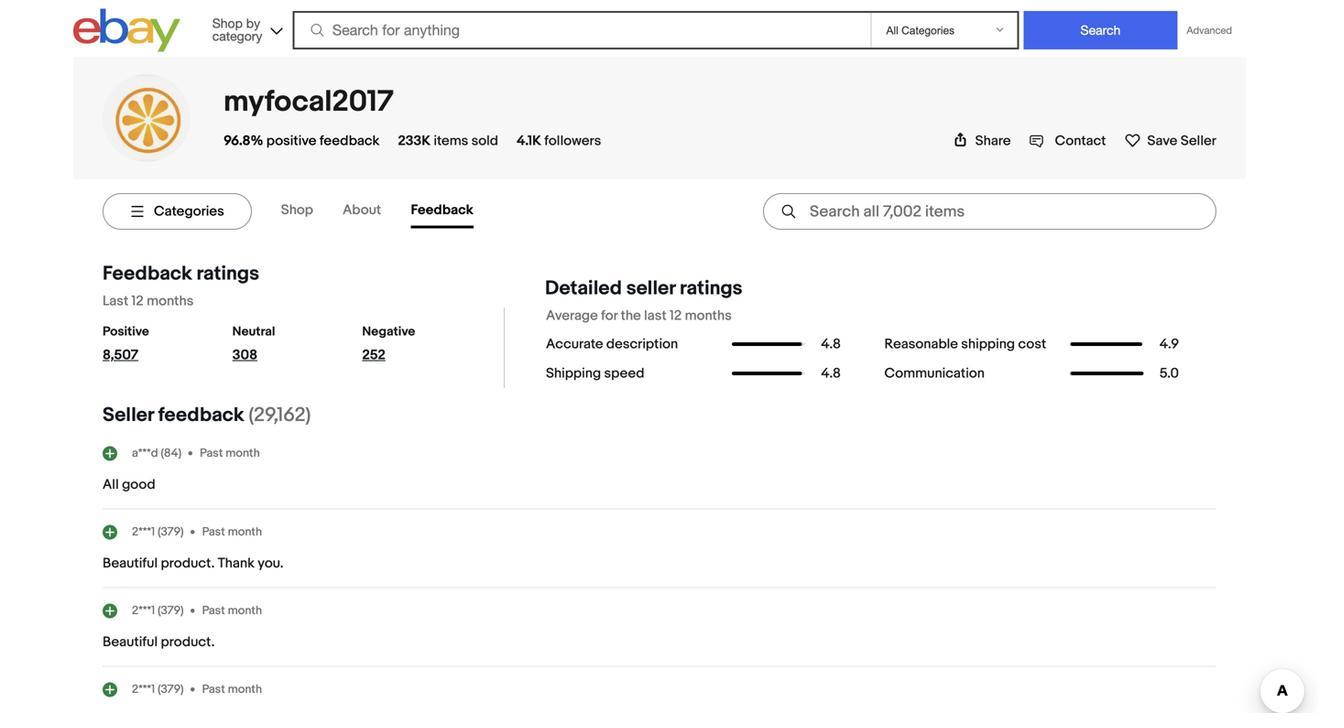 Task type: locate. For each thing, give the bounding box(es) containing it.
308
[[232, 347, 258, 364]]

0 horizontal spatial months
[[147, 293, 194, 310]]

4.1k followers
[[517, 133, 601, 149]]

2***1 (379)
[[132, 525, 184, 540], [132, 604, 184, 618], [132, 683, 184, 697]]

(379) down beautiful product.
[[158, 683, 184, 697]]

1 vertical spatial 4.8
[[821, 366, 841, 382]]

(379) up beautiful product.
[[158, 604, 184, 618]]

month for beautiful product. thank you.
[[228, 525, 262, 540]]

product. down beautiful product. thank you.
[[161, 635, 215, 651]]

all good
[[103, 477, 156, 494]]

product.
[[161, 556, 215, 572], [161, 635, 215, 651]]

4.9
[[1160, 336, 1180, 353]]

accurate description
[[546, 336, 678, 353]]

1 horizontal spatial shop
[[281, 202, 313, 219]]

tab list
[[281, 195, 503, 229]]

2 product. from the top
[[161, 635, 215, 651]]

positive 8,507
[[103, 324, 149, 364]]

1 horizontal spatial feedback
[[320, 133, 380, 149]]

months right 'last'
[[685, 308, 732, 324]]

1 horizontal spatial feedback
[[411, 202, 474, 219]]

feedback down 233k items sold at the left of the page
[[411, 202, 474, 219]]

seller inside button
[[1181, 133, 1217, 149]]

1 horizontal spatial months
[[685, 308, 732, 324]]

0 horizontal spatial feedback
[[158, 404, 244, 428]]

2***1 up beautiful product.
[[132, 604, 155, 618]]

2 2***1 (379) from the top
[[132, 604, 184, 618]]

about
[[343, 202, 381, 219]]

past for beautiful product.
[[202, 604, 225, 618]]

past month down thank
[[202, 604, 262, 618]]

last
[[644, 308, 667, 324]]

1 product. from the top
[[161, 556, 215, 572]]

feedback up (84) at the left
[[158, 404, 244, 428]]

shipping
[[546, 366, 601, 382]]

months
[[147, 293, 194, 310], [685, 308, 732, 324]]

0 vertical spatial (379)
[[158, 525, 184, 540]]

5.0
[[1160, 366, 1179, 382]]

None submit
[[1024, 11, 1178, 49]]

0 vertical spatial 4.8
[[821, 336, 841, 353]]

12
[[132, 293, 144, 310], [670, 308, 682, 324]]

0 vertical spatial 2***1
[[132, 525, 155, 540]]

2 vertical spatial 2***1
[[132, 683, 155, 697]]

2***1 (379) for beautiful product.
[[132, 604, 184, 618]]

myfocal2017
[[224, 84, 394, 120]]

0 vertical spatial seller
[[1181, 133, 1217, 149]]

product. left thank
[[161, 556, 215, 572]]

feedback up last
[[103, 262, 192, 286]]

feedback
[[411, 202, 474, 219], [103, 262, 192, 286]]

myfocal2017 image
[[103, 77, 191, 160]]

2***1 (379) down beautiful product.
[[132, 683, 184, 697]]

1 vertical spatial seller
[[103, 404, 154, 428]]

feedback down myfocal2017 at the left of the page
[[320, 133, 380, 149]]

0 horizontal spatial feedback
[[103, 262, 192, 286]]

past month down seller feedback (29,162)
[[200, 447, 260, 461]]

average for the last 12 months
[[546, 308, 732, 324]]

month
[[226, 447, 260, 461], [228, 525, 262, 540], [228, 604, 262, 618], [228, 683, 262, 697]]

shop left by
[[212, 16, 243, 31]]

(379) up beautiful product. thank you.
[[158, 525, 184, 540]]

save
[[1148, 133, 1178, 149]]

share
[[976, 133, 1011, 149]]

beautiful
[[103, 556, 158, 572], [103, 635, 158, 651]]

1 vertical spatial 2***1 (379)
[[132, 604, 184, 618]]

past
[[200, 447, 223, 461], [202, 525, 225, 540], [202, 604, 225, 618], [202, 683, 225, 697]]

ratings right seller
[[680, 277, 743, 301]]

categories button
[[103, 193, 252, 230]]

for
[[601, 308, 618, 324]]

shop left about
[[281, 202, 313, 219]]

months up "positive"
[[147, 293, 194, 310]]

past month
[[200, 447, 260, 461], [202, 525, 262, 540], [202, 604, 262, 618], [202, 683, 262, 697]]

1 2***1 (379) from the top
[[132, 525, 184, 540]]

4.8 for accurate description
[[821, 336, 841, 353]]

0 vertical spatial beautiful
[[103, 556, 158, 572]]

8,507
[[103, 347, 138, 364]]

2 beautiful from the top
[[103, 635, 158, 651]]

4.1k
[[517, 133, 542, 149]]

0 horizontal spatial ratings
[[197, 262, 259, 286]]

1 2***1 from the top
[[132, 525, 155, 540]]

1 vertical spatial (379)
[[158, 604, 184, 618]]

negative 252
[[362, 324, 415, 364]]

ratings inside feedback ratings last 12 months
[[197, 262, 259, 286]]

average
[[546, 308, 598, 324]]

shop by category button
[[204, 9, 287, 48]]

1 vertical spatial beautiful
[[103, 635, 158, 651]]

2***1
[[132, 525, 155, 540], [132, 604, 155, 618], [132, 683, 155, 697]]

0 vertical spatial 2***1 (379)
[[132, 525, 184, 540]]

Search for anything text field
[[296, 13, 867, 48]]

252 link
[[362, 347, 446, 371]]

past up beautiful product. thank you.
[[202, 525, 225, 540]]

4.8
[[821, 336, 841, 353], [821, 366, 841, 382]]

12 right 'last'
[[670, 308, 682, 324]]

2 vertical spatial 2***1 (379)
[[132, 683, 184, 697]]

feedback inside feedback ratings last 12 months
[[103, 262, 192, 286]]

1 (379) from the top
[[158, 525, 184, 540]]

shop inside shop by category
[[212, 16, 243, 31]]

shipping speed
[[546, 366, 645, 382]]

2***1 down beautiful product.
[[132, 683, 155, 697]]

3 (379) from the top
[[158, 683, 184, 697]]

shop for shop
[[281, 202, 313, 219]]

past month up thank
[[202, 525, 262, 540]]

feedback
[[320, 133, 380, 149], [158, 404, 244, 428]]

beautiful product.
[[103, 635, 215, 651]]

1 vertical spatial product.
[[161, 635, 215, 651]]

1 vertical spatial feedback
[[158, 404, 244, 428]]

1 horizontal spatial 12
[[670, 308, 682, 324]]

(379)
[[158, 525, 184, 540], [158, 604, 184, 618], [158, 683, 184, 697]]

cost
[[1019, 336, 1047, 353]]

12 right last
[[132, 293, 144, 310]]

ratings up neutral
[[197, 262, 259, 286]]

0 horizontal spatial 12
[[132, 293, 144, 310]]

past down seller feedback (29,162)
[[200, 447, 223, 461]]

2 2***1 from the top
[[132, 604, 155, 618]]

neutral
[[232, 324, 275, 340]]

past down beautiful product. thank you.
[[202, 604, 225, 618]]

seller
[[627, 277, 676, 301]]

seller right save
[[1181, 133, 1217, 149]]

1 beautiful from the top
[[103, 556, 158, 572]]

2 vertical spatial (379)
[[158, 683, 184, 697]]

1 4.8 from the top
[[821, 336, 841, 353]]

0 vertical spatial feedback
[[411, 202, 474, 219]]

product. for beautiful product.
[[161, 635, 215, 651]]

8,507 link
[[103, 347, 187, 371]]

2 (379) from the top
[[158, 604, 184, 618]]

2***1 (379) up beautiful product.
[[132, 604, 184, 618]]

the
[[621, 308, 641, 324]]

0 vertical spatial shop
[[212, 16, 243, 31]]

1 horizontal spatial seller
[[1181, 133, 1217, 149]]

shop
[[212, 16, 243, 31], [281, 202, 313, 219]]

1 vertical spatial 2***1
[[132, 604, 155, 618]]

past for beautiful product. thank you.
[[202, 525, 225, 540]]

sold
[[472, 133, 498, 149]]

1 vertical spatial feedback
[[103, 262, 192, 286]]

233k
[[398, 133, 431, 149]]

1 vertical spatial shop
[[281, 202, 313, 219]]

2***1 (379) up beautiful product. thank you.
[[132, 525, 184, 540]]

2***1 down good
[[132, 525, 155, 540]]

ratings
[[197, 262, 259, 286], [680, 277, 743, 301]]

seller
[[1181, 133, 1217, 149], [103, 404, 154, 428]]

1 horizontal spatial ratings
[[680, 277, 743, 301]]

0 vertical spatial product.
[[161, 556, 215, 572]]

2 4.8 from the top
[[821, 366, 841, 382]]

feedback ratings last 12 months
[[103, 262, 259, 310]]

0 horizontal spatial shop
[[212, 16, 243, 31]]

reasonable
[[885, 336, 958, 353]]

seller up the a***d
[[103, 404, 154, 428]]



Task type: vqa. For each thing, say whether or not it's contained in the screenshot.
the ratings
yes



Task type: describe. For each thing, give the bounding box(es) containing it.
by
[[246, 16, 260, 31]]

share button
[[954, 133, 1011, 149]]

96.8% positive feedback
[[224, 133, 380, 149]]

advanced link
[[1178, 12, 1242, 49]]

positive
[[266, 133, 317, 149]]

save seller button
[[1125, 132, 1217, 149]]

308 link
[[232, 347, 316, 371]]

(29,162)
[[249, 404, 311, 428]]

reasonable shipping cost
[[885, 336, 1047, 353]]

3 2***1 (379) from the top
[[132, 683, 184, 697]]

beautiful product. thank you.
[[103, 556, 284, 572]]

0 horizontal spatial seller
[[103, 404, 154, 428]]

(379) for beautiful product.
[[158, 604, 184, 618]]

shop by category
[[212, 16, 262, 44]]

positive
[[103, 324, 149, 340]]

advanced
[[1187, 24, 1233, 36]]

shipping
[[962, 336, 1016, 353]]

2***1 for beautiful product. thank you.
[[132, 525, 155, 540]]

month for all good
[[226, 447, 260, 461]]

months inside feedback ratings last 12 months
[[147, 293, 194, 310]]

category
[[212, 28, 262, 44]]

save seller
[[1148, 133, 1217, 149]]

thank
[[218, 556, 255, 572]]

0 vertical spatial feedback
[[320, 133, 380, 149]]

3 2***1 from the top
[[132, 683, 155, 697]]

233k items sold
[[398, 133, 498, 149]]

myfocal2017 link
[[224, 84, 394, 120]]

beautiful for beautiful product.
[[103, 635, 158, 651]]

past month for beautiful product.
[[202, 604, 262, 618]]

good
[[122, 477, 156, 494]]

accurate
[[546, 336, 604, 353]]

you.
[[258, 556, 284, 572]]

detailed
[[545, 277, 622, 301]]

past month for all good
[[200, 447, 260, 461]]

past for all good
[[200, 447, 223, 461]]

252
[[362, 347, 386, 364]]

all
[[103, 477, 119, 494]]

negative
[[362, 324, 415, 340]]

categories
[[154, 203, 224, 220]]

a***d
[[132, 447, 158, 461]]

contact link
[[1030, 133, 1107, 149]]

followers
[[545, 133, 601, 149]]

past down beautiful product.
[[202, 683, 225, 697]]

past month down beautiful product.
[[202, 683, 262, 697]]

communication
[[885, 366, 985, 382]]

seller feedback (29,162)
[[103, 404, 311, 428]]

items
[[434, 133, 469, 149]]

contact
[[1055, 133, 1107, 149]]

Search all 7,002 items field
[[763, 193, 1217, 230]]

tab list containing shop
[[281, 195, 503, 229]]

2***1 (379) for beautiful product. thank you.
[[132, 525, 184, 540]]

month for beautiful product.
[[228, 604, 262, 618]]

shop for shop by category
[[212, 16, 243, 31]]

beautiful for beautiful product. thank you.
[[103, 556, 158, 572]]

4.8 for shipping speed
[[821, 366, 841, 382]]

96.8%
[[224, 133, 263, 149]]

feedback for feedback ratings last 12 months
[[103, 262, 192, 286]]

detailed seller ratings
[[545, 277, 743, 301]]

12 inside feedback ratings last 12 months
[[132, 293, 144, 310]]

(379) for beautiful product. thank you.
[[158, 525, 184, 540]]

description
[[607, 336, 678, 353]]

speed
[[604, 366, 645, 382]]

(84)
[[161, 447, 182, 461]]

product. for beautiful product. thank you.
[[161, 556, 215, 572]]

feedback for feedback
[[411, 202, 474, 219]]

last
[[103, 293, 128, 310]]

past month for beautiful product. thank you.
[[202, 525, 262, 540]]

a***d (84)
[[132, 447, 182, 461]]

neutral 308
[[232, 324, 275, 364]]

2***1 for beautiful product.
[[132, 604, 155, 618]]



